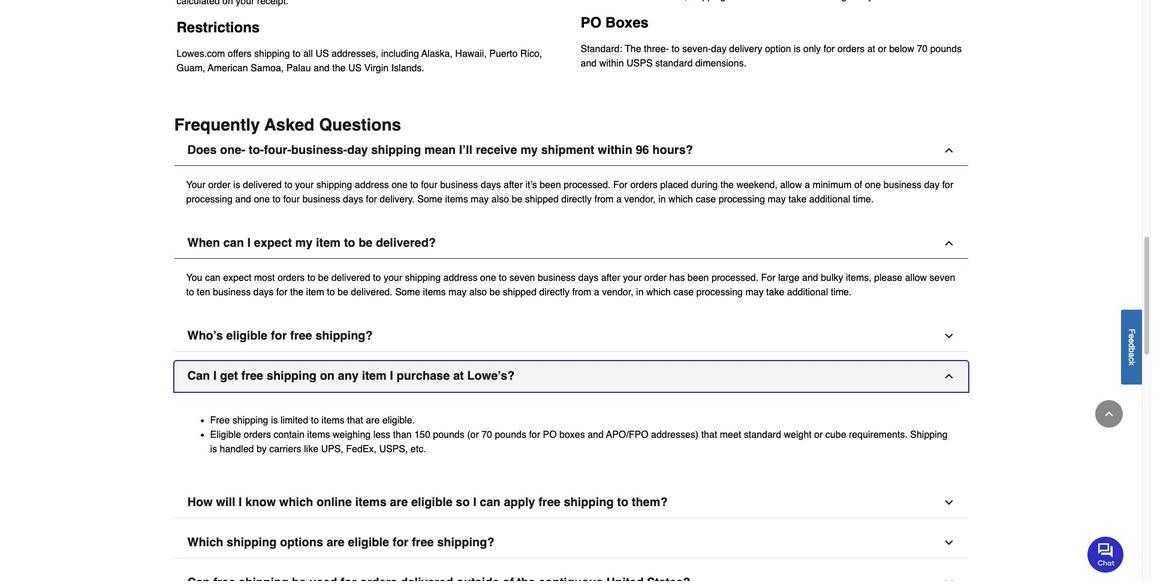 Task type: describe. For each thing, give the bounding box(es) containing it.
has
[[670, 273, 685, 284]]

shipping inside your order is delivered to your shipping address one to four business days after it's been processed. for orders placed during the weekend, allow a minimum of one business day for processing and one to four business days for delivery. some items may also be shipped directly from a vendor, in which case processing may take additional time.
[[317, 180, 352, 191]]

days left delivery.
[[343, 194, 363, 205]]

option
[[765, 44, 791, 55]]

2 e from the top
[[1128, 339, 1137, 343]]

i right so
[[473, 496, 477, 510]]

bulky
[[821, 273, 844, 284]]

po boxes
[[581, 14, 649, 31]]

i right will
[[239, 496, 242, 510]]

and inside the you can expect most orders to be delivered to your shipping address one to seven business days after your order has been processed. for large and bulky items, please allow seven to ten business days for the item to be delivered. some items may also be shipped directly from a vendor, in which case processing may take additional time.
[[803, 273, 819, 284]]

lowe's?
[[467, 369, 515, 383]]

chevron up image for when can i expect my item to be delivered?
[[943, 237, 955, 249]]

f
[[1128, 329, 1137, 334]]

frequently asked questions
[[174, 115, 401, 134]]

lowes.com
[[177, 49, 225, 59]]

k
[[1128, 361, 1137, 366]]

including
[[381, 49, 419, 59]]

when can i expect my item to be delivered? button
[[174, 228, 968, 259]]

get
[[220, 369, 238, 383]]

which inside button
[[279, 496, 313, 510]]

case inside the you can expect most orders to be delivered to your shipping address one to seven business days after your order has been processed. for large and bulky items, please allow seven to ten business days for the item to be delivered. some items may also be shipped directly from a vendor, in which case processing may take additional time.
[[674, 287, 694, 298]]

online
[[317, 496, 352, 510]]

and inside lowes.com offers shipping to all us addresses, including alaska, hawaii, puerto rico, guam, american samoa, palau and the us virgin islands.
[[314, 63, 330, 74]]

1 vertical spatial eligible
[[411, 496, 453, 510]]

for inside the you can expect most orders to be delivered to your shipping address one to seven business days after your order has been processed. for large and bulky items, please allow seven to ten business days for the item to be delivered. some items may also be shipped directly from a vendor, in which case processing may take additional time.
[[276, 287, 288, 298]]

address inside the you can expect most orders to be delivered to your shipping address one to seven business days after your order has been processed. for large and bulky items, please allow seven to ten business days for the item to be delivered. some items may also be shipped directly from a vendor, in which case processing may take additional time.
[[444, 273, 478, 284]]

business right ten
[[213, 287, 251, 298]]

my inside when can i expect my item to be delivered? button
[[295, 236, 313, 250]]

time. inside the you can expect most orders to be delivered to your shipping address one to seven business days after your order has been processed. for large and bulky items, please allow seven to ten business days for the item to be delivered. some items may also be shipped directly from a vendor, in which case processing may take additional time.
[[831, 287, 852, 298]]

does
[[187, 143, 217, 157]]

apo/fpo
[[606, 430, 649, 441]]

alaska,
[[422, 49, 453, 59]]

can for when
[[223, 236, 244, 250]]

2 chevron down image from the top
[[943, 578, 955, 582]]

free inside 'button'
[[290, 329, 312, 343]]

from inside your order is delivered to your shipping address one to four business days after it's been processed. for orders placed during the weekend, allow a minimum of one business day for processing and one to four business days for delivery. some items may also be shipped directly from a vendor, in which case processing may take additional time.
[[595, 194, 614, 205]]

for inside button
[[393, 536, 409, 550]]

to inside free shipping is limited to items that are eligible. eligible orders contain items weighing less than 150 pounds (or 70 pounds for po boxes and apo/fpo addresses) that meet standard weight or cube requirements. shipping is handled by carriers like ups, fedex, usps, etc.
[[311, 416, 319, 426]]

days down when can i expect my item to be delivered? button
[[578, 273, 599, 284]]

take inside your order is delivered to your shipping address one to four business days after it's been processed. for orders placed during the weekend, allow a minimum of one business day for processing and one to four business days for delivery. some items may also be shipped directly from a vendor, in which case processing may take additional time.
[[789, 194, 807, 205]]

some inside your order is delivered to your shipping address one to four business days after it's been processed. for orders placed during the weekend, allow a minimum of one business day for processing and one to four business days for delivery. some items may also be shipped directly from a vendor, in which case processing may take additional time.
[[418, 194, 443, 205]]

shipping inside lowes.com offers shipping to all us addresses, including alaska, hawaii, puerto rico, guam, american samoa, palau and the us virgin islands.
[[254, 49, 290, 59]]

shipping inside the you can expect most orders to be delivered to your shipping address one to seven business days after your order has been processed. for large and bulky items, please allow seven to ten business days for the item to be delivered. some items may also be shipped directly from a vendor, in which case processing may take additional time.
[[405, 273, 441, 284]]

you
[[186, 273, 202, 284]]

shipping down 'know'
[[227, 536, 277, 550]]

standard:
[[581, 44, 622, 55]]

and inside free shipping is limited to items that are eligible. eligible orders contain items weighing less than 150 pounds (or 70 pounds for po boxes and apo/fpo addresses) that meet standard weight or cube requirements. shipping is handled by carriers like ups, fedex, usps, etc.
[[588, 430, 604, 441]]

vendor, inside your order is delivered to your shipping address one to four business days after it's been processed. for orders placed during the weekend, allow a minimum of one business day for processing and one to four business days for delivery. some items may also be shipped directly from a vendor, in which case processing may take additional time.
[[624, 194, 656, 205]]

to inside lowes.com offers shipping to all us addresses, including alaska, hawaii, puerto rico, guam, american samoa, palau and the us virgin islands.
[[293, 49, 301, 59]]

shipped inside your order is delivered to your shipping address one to four business days after it's been processed. for orders placed during the weekend, allow a minimum of one business day for processing and one to four business days for delivery. some items may also be shipped directly from a vendor, in which case processing may take additional time.
[[525, 194, 559, 205]]

shipping? inside 'button'
[[316, 329, 373, 343]]

for inside free shipping is limited to items that are eligible. eligible orders contain items weighing less than 150 pounds (or 70 pounds for po boxes and apo/fpo addresses) that meet standard weight or cube requirements. shipping is handled by carriers like ups, fedex, usps, etc.
[[529, 430, 540, 441]]

your order is delivered to your shipping address one to four business days after it's been processed. for orders placed during the weekend, allow a minimum of one business day for processing and one to four business days for delivery. some items may also be shipped directly from a vendor, in which case processing may take additional time.
[[186, 180, 954, 205]]

be inside your order is delivered to your shipping address one to four business days after it's been processed. for orders placed during the weekend, allow a minimum of one business day for processing and one to four business days for delivery. some items may also be shipped directly from a vendor, in which case processing may take additional time.
[[512, 194, 523, 205]]

ten
[[197, 287, 210, 298]]

them?
[[632, 496, 668, 510]]

palau
[[287, 63, 311, 74]]

orders inside free shipping is limited to items that are eligible. eligible orders contain items weighing less than 150 pounds (or 70 pounds for po boxes and apo/fpo addresses) that meet standard weight or cube requirements. shipping is handled by carriers like ups, fedex, usps, etc.
[[244, 430, 271, 441]]

restrictions
[[177, 19, 260, 36]]

0 vertical spatial four
[[421, 180, 438, 191]]

questions
[[319, 115, 401, 134]]

are for eligible
[[390, 496, 408, 510]]

f e e d b a c k
[[1128, 329, 1137, 366]]

d
[[1128, 343, 1137, 348]]

standard: the three- to seven-day delivery option is only for orders at or below 70 pounds and within usps standard dimensions.
[[581, 44, 962, 69]]

delivered?
[[376, 236, 436, 250]]

orders inside the you can expect most orders to be delivered to your shipping address one to seven business days after your order has been processed. for large and bulky items, please allow seven to ten business days for the item to be delivered. some items may also be shipped directly from a vendor, in which case processing may take additional time.
[[278, 273, 305, 284]]

1 seven from the left
[[510, 273, 535, 284]]

after inside your order is delivered to your shipping address one to four business days after it's been processed. for orders placed during the weekend, allow a minimum of one business day for processing and one to four business days for delivery. some items may also be shipped directly from a vendor, in which case processing may take additional time.
[[504, 180, 523, 191]]

for inside the you can expect most orders to be delivered to your shipping address one to seven business days after your order has been processed. for large and bulky items, please allow seven to ten business days for the item to be delivered. some items may also be shipped directly from a vendor, in which case processing may take additional time.
[[761, 273, 776, 284]]

chevron up image for does one- to-four-business-day shipping mean i'll receive my shipment within 96 hours?
[[943, 144, 955, 156]]

1 horizontal spatial your
[[384, 273, 402, 284]]

case inside your order is delivered to your shipping address one to four business days after it's been processed. for orders placed during the weekend, allow a minimum of one business day for processing and one to four business days for delivery. some items may also be shipped directly from a vendor, in which case processing may take additional time.
[[696, 194, 716, 205]]

frequently
[[174, 115, 260, 134]]

allow inside your order is delivered to your shipping address one to four business days after it's been processed. for orders placed during the weekend, allow a minimum of one business day for processing and one to four business days for delivery. some items may also be shipped directly from a vendor, in which case processing may take additional time.
[[780, 180, 802, 191]]

which inside the you can expect most orders to be delivered to your shipping address one to seven business days after your order has been processed. for large and bulky items, please allow seven to ten business days for the item to be delivered. some items may also be shipped directly from a vendor, in which case processing may take additional time.
[[647, 287, 671, 298]]

boxes
[[606, 14, 649, 31]]

and inside standard: the three- to seven-day delivery option is only for orders at or below 70 pounds and within usps standard dimensions.
[[581, 58, 597, 69]]

at inside standard: the three- to seven-day delivery option is only for orders at or below 70 pounds and within usps standard dimensions.
[[868, 44, 876, 55]]

0 horizontal spatial that
[[347, 416, 363, 426]]

which inside your order is delivered to your shipping address one to four business days after it's been processed. for orders placed during the weekend, allow a minimum of one business day for processing and one to four business days for delivery. some items may also be shipped directly from a vendor, in which case processing may take additional time.
[[669, 194, 693, 205]]

items up 'like'
[[307, 430, 330, 441]]

been inside the you can expect most orders to be delivered to your shipping address one to seven business days after your order has been processed. for large and bulky items, please allow seven to ten business days for the item to be delivered. some items may also be shipped directly from a vendor, in which case processing may take additional time.
[[688, 273, 709, 284]]

handled
[[220, 444, 254, 455]]

does one- to-four-business-day shipping mean i'll receive my shipment within 96 hours?
[[187, 143, 693, 157]]

when
[[187, 236, 220, 250]]

delivered.
[[351, 287, 393, 298]]

addresses)
[[651, 430, 699, 441]]

address inside your order is delivered to your shipping address one to four business days after it's been processed. for orders placed during the weekend, allow a minimum of one business day for processing and one to four business days for delivery. some items may also be shipped directly from a vendor, in which case processing may take additional time.
[[355, 180, 389, 191]]

150
[[415, 430, 431, 441]]

how
[[187, 496, 213, 510]]

placed
[[660, 180, 689, 191]]

items,
[[846, 273, 872, 284]]

four-
[[264, 143, 291, 157]]

who's eligible for free shipping? button
[[174, 321, 968, 352]]

any
[[338, 369, 359, 383]]

you can expect most orders to be delivered to your shipping address one to seven business days after your order has been processed. for large and bulky items, please allow seven to ten business days for the item to be delivered. some items may also be shipped directly from a vendor, in which case processing may take additional time.
[[186, 273, 956, 298]]

processed. inside your order is delivered to your shipping address one to four business days after it's been processed. for orders placed during the weekend, allow a minimum of one business day for processing and one to four business days for delivery. some items may also be shipped directly from a vendor, in which case processing may take additional time.
[[564, 180, 611, 191]]

the inside your order is delivered to your shipping address one to four business days after it's been processed. for orders placed during the weekend, allow a minimum of one business day for processing and one to four business days for delivery. some items may also be shipped directly from a vendor, in which case processing may take additional time.
[[721, 180, 734, 191]]

2 vertical spatial eligible
[[348, 536, 389, 550]]

can i get free shipping on any item i purchase at lowe's?
[[187, 369, 515, 383]]

limited
[[281, 416, 308, 426]]

70 inside free shipping is limited to items that are eligible. eligible orders contain items weighing less than 150 pounds (or 70 pounds for po boxes and apo/fpo addresses) that meet standard weight or cube requirements. shipping is handled by carriers like ups, fedex, usps, etc.
[[482, 430, 492, 441]]

2 vertical spatial are
[[327, 536, 345, 550]]

one-
[[220, 143, 245, 157]]

directly inside the you can expect most orders to be delivered to your shipping address one to seven business days after your order has been processed. for large and bulky items, please allow seven to ten business days for the item to be delivered. some items may also be shipped directly from a vendor, in which case processing may take additional time.
[[539, 287, 570, 298]]

a inside the you can expect most orders to be delivered to your shipping address one to seven business days after your order has been processed. for large and bulky items, please allow seven to ten business days for the item to be delivered. some items may also be shipped directly from a vendor, in which case processing may take additional time.
[[594, 287, 600, 298]]

weekend,
[[737, 180, 778, 191]]

delivery.
[[380, 194, 415, 205]]

so
[[456, 496, 470, 510]]

who's eligible for free shipping?
[[187, 329, 373, 343]]

1 vertical spatial that
[[702, 430, 718, 441]]

2 horizontal spatial your
[[623, 273, 642, 284]]

i left purchase
[[390, 369, 393, 383]]

eligible.
[[382, 416, 415, 426]]

po inside free shipping is limited to items that are eligible. eligible orders contain items weighing less than 150 pounds (or 70 pounds for po boxes and apo/fpo addresses) that meet standard weight or cube requirements. shipping is handled by carriers like ups, fedex, usps, etc.
[[543, 430, 557, 441]]

delivery
[[730, 44, 763, 55]]

guam,
[[177, 63, 205, 74]]

most
[[254, 273, 275, 284]]

scroll to top element
[[1096, 401, 1123, 428]]

standard inside free shipping is limited to items that are eligible. eligible orders contain items weighing less than 150 pounds (or 70 pounds for po boxes and apo/fpo addresses) that meet standard weight or cube requirements. shipping is handled by carriers like ups, fedex, usps, etc.
[[744, 430, 782, 441]]

delivered inside your order is delivered to your shipping address one to four business days after it's been processed. for orders placed during the weekend, allow a minimum of one business day for processing and one to four business days for delivery. some items may also be shipped directly from a vendor, in which case processing may take additional time.
[[243, 180, 282, 191]]

been inside your order is delivered to your shipping address one to four business days after it's been processed. for orders placed during the weekend, allow a minimum of one business day for processing and one to four business days for delivery. some items may also be shipped directly from a vendor, in which case processing may take additional time.
[[540, 180, 561, 191]]

2 vertical spatial item
[[362, 369, 387, 383]]

will
[[216, 496, 235, 510]]

or inside free shipping is limited to items that are eligible. eligible orders contain items weighing less than 150 pounds (or 70 pounds for po boxes and apo/fpo addresses) that meet standard weight or cube requirements. shipping is handled by carriers like ups, fedex, usps, etc.
[[815, 430, 823, 441]]

how will i know which online items are eligible so i can apply free shipping to them? button
[[174, 488, 968, 519]]

shipping inside free shipping is limited to items that are eligible. eligible orders contain items weighing less than 150 pounds (or 70 pounds for po boxes and apo/fpo addresses) that meet standard weight or cube requirements. shipping is handled by carriers like ups, fedex, usps, etc.
[[233, 416, 268, 426]]

2 seven from the left
[[930, 273, 956, 284]]

know
[[245, 496, 276, 510]]

can i get free shipping on any item i purchase at lowe's? button
[[174, 362, 968, 392]]

hawaii,
[[455, 49, 487, 59]]

on
[[320, 369, 335, 383]]

business right of
[[884, 180, 922, 191]]

items inside your order is delivered to your shipping address one to four business days after it's been processed. for orders placed during the weekend, allow a minimum of one business day for processing and one to four business days for delivery. some items may also be shipped directly from a vendor, in which case processing may take additional time.
[[445, 194, 468, 205]]

(or
[[467, 430, 479, 441]]

shipping left mean
[[371, 143, 421, 157]]

can for you
[[205, 273, 221, 284]]

days down most
[[253, 287, 274, 298]]

it's
[[526, 180, 537, 191]]

f e e d b a c k button
[[1122, 310, 1143, 385]]

to-
[[249, 143, 264, 157]]

is inside standard: the three- to seven-day delivery option is only for orders at or below 70 pounds and within usps standard dimensions.
[[794, 44, 801, 55]]

i right when
[[247, 236, 251, 250]]

is left limited
[[271, 416, 278, 426]]

virgin
[[364, 63, 389, 74]]

large
[[779, 273, 800, 284]]

shipping left on
[[267, 369, 317, 383]]

orders inside standard: the three- to seven-day delivery option is only for orders at or below 70 pounds and within usps standard dimensions.
[[838, 44, 865, 55]]

purchase
[[397, 369, 450, 383]]

0 vertical spatial us
[[316, 49, 329, 59]]

day for business-
[[347, 143, 368, 157]]

boxes
[[560, 430, 585, 441]]

2 horizontal spatial can
[[480, 496, 501, 510]]

or inside standard: the three- to seven-day delivery option is only for orders at or below 70 pounds and within usps standard dimensions.
[[878, 44, 887, 55]]

are for eligible.
[[366, 416, 380, 426]]

options
[[280, 536, 323, 550]]

for inside standard: the three- to seven-day delivery option is only for orders at or below 70 pounds and within usps standard dimensions.
[[824, 44, 835, 55]]

free shipping is limited to items that are eligible. eligible orders contain items weighing less than 150 pounds (or 70 pounds for po boxes and apo/fpo addresses) that meet standard weight or cube requirements. shipping is handled by carriers like ups, fedex, usps, etc.
[[210, 416, 948, 455]]

eligible inside 'button'
[[226, 329, 268, 343]]

at inside button
[[453, 369, 464, 383]]

lowes.com offers shipping to all us addresses, including alaska, hawaii, puerto rico, guam, american samoa, palau and the us virgin islands.
[[177, 49, 542, 74]]

samoa,
[[251, 63, 284, 74]]



Task type: vqa. For each thing, say whether or not it's contained in the screenshot.
Decorations corresponding to Holiday
no



Task type: locate. For each thing, give the bounding box(es) containing it.
70 right (or
[[482, 430, 492, 441]]

or left cube
[[815, 430, 823, 441]]

70 inside standard: the three- to seven-day delivery option is only for orders at or below 70 pounds and within usps standard dimensions.
[[917, 44, 928, 55]]

my inside does one- to-four-business-day shipping mean i'll receive my shipment within 96 hours? button
[[521, 143, 538, 157]]

or
[[878, 44, 887, 55], [815, 430, 823, 441]]

or left below in the right top of the page
[[878, 44, 887, 55]]

0 horizontal spatial four
[[283, 194, 300, 205]]

time. down the bulky on the top
[[831, 287, 852, 298]]

requirements.
[[849, 430, 908, 441]]

which
[[669, 194, 693, 205], [647, 287, 671, 298], [279, 496, 313, 510]]

0 vertical spatial can
[[223, 236, 244, 250]]

chat invite button image
[[1088, 537, 1125, 573]]

shipping up samoa,
[[254, 49, 290, 59]]

1 vertical spatial 70
[[482, 430, 492, 441]]

within inside button
[[598, 143, 633, 157]]

0 vertical spatial or
[[878, 44, 887, 55]]

day inside your order is delivered to your shipping address one to four business days after it's been processed. for orders placed during the weekend, allow a minimum of one business day for processing and one to four business days for delivery. some items may also be shipped directly from a vendor, in which case processing may take additional time.
[[924, 180, 940, 191]]

1 vertical spatial take
[[767, 287, 785, 298]]

for inside your order is delivered to your shipping address one to four business days after it's been processed. for orders placed during the weekend, allow a minimum of one business day for processing and one to four business days for delivery. some items may also be shipped directly from a vendor, in which case processing may take additional time.
[[614, 180, 628, 191]]

1 vertical spatial the
[[721, 180, 734, 191]]

0 vertical spatial which
[[669, 194, 693, 205]]

items down i'll
[[445, 194, 468, 205]]

cube
[[826, 430, 847, 441]]

0 horizontal spatial take
[[767, 287, 785, 298]]

i'll
[[459, 143, 473, 157]]

1 horizontal spatial are
[[366, 416, 380, 426]]

order left has
[[645, 273, 667, 284]]

2 horizontal spatial the
[[721, 180, 734, 191]]

chevron down image inside who's eligible for free shipping? 'button'
[[943, 330, 955, 342]]

1 horizontal spatial order
[[645, 273, 667, 284]]

1 vertical spatial directly
[[539, 287, 570, 298]]

hours?
[[653, 143, 693, 157]]

items right the online
[[355, 496, 387, 510]]

day for seven-
[[711, 44, 727, 55]]

directly inside your order is delivered to your shipping address one to four business days after it's been processed. for orders placed during the weekend, allow a minimum of one business day for processing and one to four business days for delivery. some items may also be shipped directly from a vendor, in which case processing may take additional time.
[[562, 194, 592, 205]]

business down when can i expect my item to be delivered? button
[[538, 273, 576, 284]]

shipped inside the you can expect most orders to be delivered to your shipping address one to seven business days after your order has been processed. for large and bulky items, please allow seven to ten business days for the item to be delivered. some items may also be shipped directly from a vendor, in which case processing may take additional time.
[[503, 287, 537, 298]]

and inside your order is delivered to your shipping address one to four business days after it's been processed. for orders placed during the weekend, allow a minimum of one business day for processing and one to four business days for delivery. some items may also be shipped directly from a vendor, in which case processing may take additional time.
[[235, 194, 251, 205]]

0 vertical spatial at
[[868, 44, 876, 55]]

0 horizontal spatial seven
[[510, 273, 535, 284]]

be inside button
[[359, 236, 373, 250]]

1 horizontal spatial 70
[[917, 44, 928, 55]]

0 horizontal spatial pounds
[[433, 430, 465, 441]]

eligible left so
[[411, 496, 453, 510]]

1 horizontal spatial po
[[581, 14, 602, 31]]

items down "delivered?" in the left top of the page
[[423, 287, 446, 298]]

who's
[[187, 329, 223, 343]]

1 horizontal spatial for
[[761, 273, 776, 284]]

0 horizontal spatial expect
[[223, 273, 251, 284]]

2 vertical spatial can
[[480, 496, 501, 510]]

orders left placed
[[631, 180, 658, 191]]

also inside the you can expect most orders to be delivered to your shipping address one to seven business days after your order has been processed. for large and bulky items, please allow seven to ten business days for the item to be delivered. some items may also be shipped directly from a vendor, in which case processing may take additional time.
[[469, 287, 487, 298]]

to inside standard: the three- to seven-day delivery option is only for orders at or below 70 pounds and within usps standard dimensions.
[[672, 44, 680, 55]]

when can i expect my item to be delivered?
[[187, 236, 436, 250]]

processing inside the you can expect most orders to be delivered to your shipping address one to seven business days after your order has been processed. for large and bulky items, please allow seven to ten business days for the item to be delivered. some items may also be shipped directly from a vendor, in which case processing may take additional time.
[[697, 287, 743, 298]]

which
[[187, 536, 223, 550]]

which shipping options are eligible for free shipping? button
[[174, 528, 968, 559]]

po left the boxes
[[543, 430, 557, 441]]

0 horizontal spatial the
[[290, 287, 304, 298]]

delivered down to-
[[243, 180, 282, 191]]

0 vertical spatial directly
[[562, 194, 592, 205]]

pounds inside standard: the three- to seven-day delivery option is only for orders at or below 70 pounds and within usps standard dimensions.
[[931, 44, 962, 55]]

70
[[917, 44, 928, 55], [482, 430, 492, 441]]

processed. left large
[[712, 273, 759, 284]]

minimum
[[813, 180, 852, 191]]

0 vertical spatial standard
[[656, 58, 693, 69]]

eligible down the online
[[348, 536, 389, 550]]

eligible
[[226, 329, 268, 343], [411, 496, 453, 510], [348, 536, 389, 550]]

expect
[[254, 236, 292, 250], [223, 273, 251, 284]]

seven right the please
[[930, 273, 956, 284]]

seven down when can i expect my item to be delivered? button
[[510, 273, 535, 284]]

1 horizontal spatial delivered
[[332, 273, 370, 284]]

for
[[824, 44, 835, 55], [943, 180, 954, 191], [366, 194, 377, 205], [276, 287, 288, 298], [271, 329, 287, 343], [529, 430, 540, 441], [393, 536, 409, 550]]

0 vertical spatial item
[[316, 236, 341, 250]]

expect inside button
[[254, 236, 292, 250]]

2 vertical spatial day
[[924, 180, 940, 191]]

1 horizontal spatial eligible
[[348, 536, 389, 550]]

in
[[659, 194, 666, 205], [636, 287, 644, 298]]

can up ten
[[205, 273, 221, 284]]

how will i know which online items are eligible so i can apply free shipping to them?
[[187, 496, 668, 510]]

take inside the you can expect most orders to be delivered to your shipping address one to seven business days after your order has been processed. for large and bulky items, please allow seven to ten business days for the item to be delivered. some items may also be shipped directly from a vendor, in which case processing may take additional time.
[[767, 287, 785, 298]]

are up less
[[366, 416, 380, 426]]

1 vertical spatial after
[[601, 273, 621, 284]]

1 vertical spatial time.
[[831, 287, 852, 298]]

can
[[187, 369, 210, 383]]

delivered
[[243, 180, 282, 191], [332, 273, 370, 284]]

please
[[875, 273, 903, 284]]

shipping down business-
[[317, 180, 352, 191]]

0 vertical spatial allow
[[780, 180, 802, 191]]

0 vertical spatial been
[[540, 180, 561, 191]]

i
[[247, 236, 251, 250], [213, 369, 217, 383], [390, 369, 393, 383], [239, 496, 242, 510], [473, 496, 477, 510]]

1 horizontal spatial allow
[[905, 273, 927, 284]]

1 horizontal spatial at
[[868, 44, 876, 55]]

from inside the you can expect most orders to be delivered to your shipping address one to seven business days after your order has been processed. for large and bulky items, please allow seven to ten business days for the item to be delivered. some items may also be shipped directly from a vendor, in which case processing may take additional time.
[[572, 287, 592, 298]]

0 vertical spatial additional
[[810, 194, 851, 205]]

days
[[481, 180, 501, 191], [343, 194, 363, 205], [578, 273, 599, 284], [253, 287, 274, 298]]

your left has
[[623, 273, 642, 284]]

your up delivered.
[[384, 273, 402, 284]]

time. inside your order is delivered to your shipping address one to four business days after it's been processed. for orders placed during the weekend, allow a minimum of one business day for processing and one to four business days for delivery. some items may also be shipped directly from a vendor, in which case processing may take additional time.
[[853, 194, 874, 205]]

0 vertical spatial day
[[711, 44, 727, 55]]

for left large
[[761, 273, 776, 284]]

1 vertical spatial my
[[295, 236, 313, 250]]

additional down minimum
[[810, 194, 851, 205]]

which right 'know'
[[279, 496, 313, 510]]

chevron down image
[[943, 330, 955, 342], [943, 537, 955, 549]]

2 horizontal spatial pounds
[[931, 44, 962, 55]]

allow inside the you can expect most orders to be delivered to your shipping address one to seven business days after your order has been processed. for large and bulky items, please allow seven to ten business days for the item to be delivered. some items may also be shipped directly from a vendor, in which case processing may take additional time.
[[905, 273, 927, 284]]

does one- to-four-business-day shipping mean i'll receive my shipment within 96 hours? button
[[174, 135, 968, 166]]

1 vertical spatial us
[[348, 63, 362, 74]]

pounds
[[931, 44, 962, 55], [433, 430, 465, 441], [495, 430, 527, 441]]

chevron down image inside the how will i know which online items are eligible so i can apply free shipping to them? button
[[943, 497, 955, 509]]

1 chevron down image from the top
[[943, 497, 955, 509]]

items up weighing
[[322, 416, 345, 426]]

and down one- at the left top
[[235, 194, 251, 205]]

1 vertical spatial standard
[[744, 430, 782, 441]]

0 vertical spatial vendor,
[[624, 194, 656, 205]]

0 vertical spatial after
[[504, 180, 523, 191]]

business up "when can i expect my item to be delivered?"
[[303, 194, 340, 205]]

shipping down "delivered?" in the left top of the page
[[405, 273, 441, 284]]

0 vertical spatial take
[[789, 194, 807, 205]]

additional inside your order is delivered to your shipping address one to four business days after it's been processed. for orders placed during the weekend, allow a minimum of one business day for processing and one to four business days for delivery. some items may also be shipped directly from a vendor, in which case processing may take additional time.
[[810, 194, 851, 205]]

to
[[672, 44, 680, 55], [293, 49, 301, 59], [285, 180, 293, 191], [410, 180, 418, 191], [273, 194, 281, 205], [344, 236, 355, 250], [307, 273, 315, 284], [373, 273, 381, 284], [499, 273, 507, 284], [186, 287, 194, 298], [327, 287, 335, 298], [311, 416, 319, 426], [617, 496, 629, 510]]

puerto
[[490, 49, 518, 59]]

1 horizontal spatial from
[[595, 194, 614, 205]]

0 horizontal spatial allow
[[780, 180, 802, 191]]

is down one- at the left top
[[233, 180, 240, 191]]

in inside the you can expect most orders to be delivered to your shipping address one to seven business days after your order has been processed. for large and bulky items, please allow seven to ten business days for the item to be delivered. some items may also be shipped directly from a vendor, in which case processing may take additional time.
[[636, 287, 644, 298]]

0 horizontal spatial after
[[504, 180, 523, 191]]

are right options
[[327, 536, 345, 550]]

2 chevron down image from the top
[[943, 537, 955, 549]]

0 vertical spatial order
[[208, 180, 231, 191]]

0 vertical spatial chevron up image
[[943, 371, 955, 383]]

chevron down image for who's eligible for free shipping?
[[943, 330, 955, 342]]

1 vertical spatial been
[[688, 273, 709, 284]]

70 right below in the right top of the page
[[917, 44, 928, 55]]

etc.
[[411, 444, 426, 455]]

expect left most
[[223, 273, 251, 284]]

1 horizontal spatial day
[[711, 44, 727, 55]]

can inside the you can expect most orders to be delivered to your shipping address one to seven business days after your order has been processed. for large and bulky items, please allow seven to ten business days for the item to be delivered. some items may also be shipped directly from a vendor, in which case processing may take additional time.
[[205, 273, 221, 284]]

0 horizontal spatial time.
[[831, 287, 852, 298]]

1 vertical spatial chevron up image
[[943, 237, 955, 249]]

orders up "by"
[[244, 430, 271, 441]]

shipping? up any
[[316, 329, 373, 343]]

within inside standard: the three- to seven-day delivery option is only for orders at or below 70 pounds and within usps standard dimensions.
[[600, 58, 624, 69]]

orders
[[838, 44, 865, 55], [631, 180, 658, 191], [278, 273, 305, 284], [244, 430, 271, 441]]

the down addresses,
[[332, 63, 346, 74]]

some right delivery.
[[418, 194, 443, 205]]

1 vertical spatial from
[[572, 287, 592, 298]]

like
[[304, 444, 318, 455]]

0 vertical spatial po
[[581, 14, 602, 31]]

1 vertical spatial within
[[598, 143, 633, 157]]

after left it's
[[504, 180, 523, 191]]

your down business-
[[295, 180, 314, 191]]

0 horizontal spatial from
[[572, 287, 592, 298]]

1 horizontal spatial pounds
[[495, 430, 527, 441]]

are
[[366, 416, 380, 426], [390, 496, 408, 510], [327, 536, 345, 550]]

can right so
[[480, 496, 501, 510]]

seven
[[510, 273, 535, 284], [930, 273, 956, 284]]

time. down of
[[853, 194, 874, 205]]

shipping
[[911, 430, 948, 441]]

that left the meet
[[702, 430, 718, 441]]

within down standard:
[[600, 58, 624, 69]]

1 horizontal spatial processed.
[[712, 273, 759, 284]]

delivered inside the you can expect most orders to be delivered to your shipping address one to seven business days after your order has been processed. for large and bulky items, please allow seven to ten business days for the item to be delivered. some items may also be shipped directly from a vendor, in which case processing may take additional time.
[[332, 273, 370, 284]]

2 chevron up image from the top
[[943, 237, 955, 249]]

chevron down image for which shipping options are eligible for free shipping?
[[943, 537, 955, 549]]

0 vertical spatial from
[[595, 194, 614, 205]]

for
[[614, 180, 628, 191], [761, 273, 776, 284]]

four up "when can i expect my item to be delivered?"
[[283, 194, 300, 205]]

0 vertical spatial also
[[492, 194, 509, 205]]

1 vertical spatial or
[[815, 430, 823, 441]]

within left 96
[[598, 143, 633, 157]]

1 vertical spatial address
[[444, 273, 478, 284]]

order inside the you can expect most orders to be delivered to your shipping address one to seven business days after your order has been processed. for large and bulky items, please allow seven to ten business days for the item to be delivered. some items may also be shipped directly from a vendor, in which case processing may take additional time.
[[645, 273, 667, 284]]

1 e from the top
[[1128, 334, 1137, 339]]

shipping up which shipping options are eligible for free shipping? button
[[564, 496, 614, 510]]

0 horizontal spatial shipping?
[[316, 329, 373, 343]]

the
[[625, 44, 642, 55]]

0 vertical spatial case
[[696, 194, 716, 205]]

for left placed
[[614, 180, 628, 191]]

day inside standard: the three- to seven-day delivery option is only for orders at or below 70 pounds and within usps standard dimensions.
[[711, 44, 727, 55]]

1 vertical spatial processed.
[[712, 273, 759, 284]]

eligible
[[210, 430, 241, 441]]

business down i'll
[[440, 180, 478, 191]]

pounds right below in the right top of the page
[[931, 44, 962, 55]]

0 horizontal spatial processed.
[[564, 180, 611, 191]]

are inside free shipping is limited to items that are eligible. eligible orders contain items weighing less than 150 pounds (or 70 pounds for po boxes and apo/fpo addresses) that meet standard weight or cube requirements. shipping is handled by carriers like ups, fedex, usps, etc.
[[366, 416, 380, 426]]

eligible right who's on the bottom left of the page
[[226, 329, 268, 343]]

0 horizontal spatial been
[[540, 180, 561, 191]]

pounds left (or
[[433, 430, 465, 441]]

1 vertical spatial also
[[469, 287, 487, 298]]

dimensions.
[[696, 58, 747, 69]]

chevron down image
[[943, 497, 955, 509], [943, 578, 955, 582]]

from up when can i expect my item to be delivered? button
[[595, 194, 614, 205]]

case
[[696, 194, 716, 205], [674, 287, 694, 298]]

fedex,
[[346, 444, 377, 455]]

from
[[595, 194, 614, 205], [572, 287, 592, 298]]

also inside your order is delivered to your shipping address one to four business days after it's been processed. for orders placed during the weekend, allow a minimum of one business day for processing and one to four business days for delivery. some items may also be shipped directly from a vendor, in which case processing may take additional time.
[[492, 194, 509, 205]]

96
[[636, 143, 649, 157]]

directly up when can i expect my item to be delivered? button
[[562, 194, 592, 205]]

be
[[512, 194, 523, 205], [359, 236, 373, 250], [318, 273, 329, 284], [338, 287, 348, 298], [490, 287, 500, 298]]

1 horizontal spatial also
[[492, 194, 509, 205]]

expect up most
[[254, 236, 292, 250]]

1 vertical spatial allow
[[905, 273, 927, 284]]

chevron up image inside the 'can i get free shipping on any item i purchase at lowe's?' button
[[943, 371, 955, 383]]

carriers
[[269, 444, 301, 455]]

delivered up delivered.
[[332, 273, 370, 284]]

usps,
[[379, 444, 408, 455]]

the inside the you can expect most orders to be delivered to your shipping address one to seven business days after your order has been processed. for large and bulky items, please allow seven to ten business days for the item to be delivered. some items may also be shipped directly from a vendor, in which case processing may take additional time.
[[290, 287, 304, 298]]

days down receive
[[481, 180, 501, 191]]

time.
[[853, 194, 874, 205], [831, 287, 852, 298]]

a
[[805, 180, 810, 191], [616, 194, 622, 205], [594, 287, 600, 298], [1128, 353, 1137, 357]]

0 horizontal spatial eligible
[[226, 329, 268, 343]]

directly up who's eligible for free shipping? 'button'
[[539, 287, 570, 298]]

allow right the please
[[905, 273, 927, 284]]

1 vertical spatial po
[[543, 430, 557, 441]]

1 horizontal spatial shipping?
[[437, 536, 495, 550]]

is inside your order is delivered to your shipping address one to four business days after it's been processed. for orders placed during the weekend, allow a minimum of one business day for processing and one to four business days for delivery. some items may also be shipped directly from a vendor, in which case processing may take additional time.
[[233, 180, 240, 191]]

0 horizontal spatial case
[[674, 287, 694, 298]]

0 vertical spatial chevron up image
[[943, 144, 955, 156]]

that up weighing
[[347, 416, 363, 426]]

1 vertical spatial shipping?
[[437, 536, 495, 550]]

chevron up image inside does one- to-four-business-day shipping mean i'll receive my shipment within 96 hours? button
[[943, 144, 955, 156]]

0 vertical spatial chevron down image
[[943, 497, 955, 509]]

usps
[[627, 58, 653, 69]]

1 horizontal spatial my
[[521, 143, 538, 157]]

1 vertical spatial four
[[283, 194, 300, 205]]

and down standard:
[[581, 58, 597, 69]]

processed. down does one- to-four-business-day shipping mean i'll receive my shipment within 96 hours? button
[[564, 180, 611, 191]]

within
[[600, 58, 624, 69], [598, 143, 633, 157]]

rico,
[[521, 49, 542, 59]]

also
[[492, 194, 509, 205], [469, 287, 487, 298]]

allow right weekend,
[[780, 180, 802, 191]]

orders inside your order is delivered to your shipping address one to four business days after it's been processed. for orders placed during the weekend, allow a minimum of one business day for processing and one to four business days for delivery. some items may also be shipped directly from a vendor, in which case processing may take additional time.
[[631, 180, 658, 191]]

four down mean
[[421, 180, 438, 191]]

1 vertical spatial for
[[761, 273, 776, 284]]

after inside the you can expect most orders to be delivered to your shipping address one to seven business days after your order has been processed. for large and bulky items, please allow seven to ten business days for the item to be delivered. some items may also be shipped directly from a vendor, in which case processing may take additional time.
[[601, 273, 621, 284]]

standard down three-
[[656, 58, 693, 69]]

vendor, inside the you can expect most orders to be delivered to your shipping address one to seven business days after your order has been processed. for large and bulky items, please allow seven to ten business days for the item to be delivered. some items may also be shipped directly from a vendor, in which case processing may take additional time.
[[602, 287, 634, 298]]

us right all
[[316, 49, 329, 59]]

the up who's eligible for free shipping? on the left bottom
[[290, 287, 304, 298]]

orders right most
[[278, 273, 305, 284]]

in inside your order is delivered to your shipping address one to four business days after it's been processed. for orders placed during the weekend, allow a minimum of one business day for processing and one to four business days for delivery. some items may also be shipped directly from a vendor, in which case processing may take additional time.
[[659, 194, 666, 205]]

1 vertical spatial case
[[674, 287, 694, 298]]

0 vertical spatial some
[[418, 194, 443, 205]]

i left get
[[213, 369, 217, 383]]

standard inside standard: the three- to seven-day delivery option is only for orders at or below 70 pounds and within usps standard dimensions.
[[656, 58, 693, 69]]

1 horizontal spatial been
[[688, 273, 709, 284]]

shipping? down so
[[437, 536, 495, 550]]

some inside the you can expect most orders to be delivered to your shipping address one to seven business days after your order has been processed. for large and bulky items, please allow seven to ten business days for the item to be delivered. some items may also be shipped directly from a vendor, in which case processing may take additional time.
[[395, 287, 420, 298]]

shipping up eligible
[[233, 416, 268, 426]]

mean
[[425, 143, 456, 157]]

order inside your order is delivered to your shipping address one to four business days after it's been processed. for orders placed during the weekend, allow a minimum of one business day for processing and one to four business days for delivery. some items may also be shipped directly from a vendor, in which case processing may take additional time.
[[208, 180, 231, 191]]

1 vertical spatial can
[[205, 273, 221, 284]]

pounds right (or
[[495, 430, 527, 441]]

1 horizontal spatial the
[[332, 63, 346, 74]]

item
[[316, 236, 341, 250], [306, 287, 324, 298], [362, 369, 387, 383]]

been right it's
[[540, 180, 561, 191]]

your
[[186, 180, 206, 191]]

free
[[210, 416, 230, 426]]

item inside the you can expect most orders to be delivered to your shipping address one to seven business days after your order has been processed. for large and bulky items, please allow seven to ten business days for the item to be delivered. some items may also be shipped directly from a vendor, in which case processing may take additional time.
[[306, 287, 324, 298]]

at left below in the right top of the page
[[868, 44, 876, 55]]

weight
[[784, 430, 812, 441]]

and
[[581, 58, 597, 69], [314, 63, 330, 74], [235, 194, 251, 205], [803, 273, 819, 284], [588, 430, 604, 441]]

1 chevron up image from the top
[[943, 144, 955, 156]]

chevron up image
[[943, 371, 955, 383], [1104, 408, 1116, 420]]

1 vertical spatial some
[[395, 287, 420, 298]]

0 horizontal spatial 70
[[482, 430, 492, 441]]

of
[[855, 180, 863, 191]]

1 vertical spatial chevron down image
[[943, 537, 955, 549]]

from up who's eligible for free shipping? 'button'
[[572, 287, 592, 298]]

items inside the you can expect most orders to be delivered to your shipping address one to seven business days after your order has been processed. for large and bulky items, please allow seven to ten business days for the item to be delivered. some items may also be shipped directly from a vendor, in which case processing may take additional time.
[[423, 287, 446, 298]]

and right the boxes
[[588, 430, 604, 441]]

which down placed
[[669, 194, 693, 205]]

shipping? inside button
[[437, 536, 495, 550]]

day
[[711, 44, 727, 55], [347, 143, 368, 157], [924, 180, 940, 191]]

1 vertical spatial which
[[647, 287, 671, 298]]

shipment
[[541, 143, 595, 157]]

american
[[208, 63, 248, 74]]

business-
[[291, 143, 347, 157]]

0 horizontal spatial delivered
[[243, 180, 282, 191]]

some right delivered.
[[395, 287, 420, 298]]

is left only
[[794, 44, 801, 55]]

chevron up image
[[943, 144, 955, 156], [943, 237, 955, 249]]

po
[[581, 14, 602, 31], [543, 430, 557, 441]]

addresses,
[[332, 49, 379, 59]]

been right has
[[688, 273, 709, 284]]

items inside button
[[355, 496, 387, 510]]

are down usps,
[[390, 496, 408, 510]]

0 vertical spatial in
[[659, 194, 666, 205]]

0 horizontal spatial po
[[543, 430, 557, 441]]

which down has
[[647, 287, 671, 298]]

below
[[890, 44, 915, 55]]

and right 'palau'
[[314, 63, 330, 74]]

standard right the meet
[[744, 430, 782, 441]]

expect inside the you can expect most orders to be delivered to your shipping address one to seven business days after your order has been processed. for large and bulky items, please allow seven to ten business days for the item to be delivered. some items may also be shipped directly from a vendor, in which case processing may take additional time.
[[223, 273, 251, 284]]

us down addresses,
[[348, 63, 362, 74]]

contain
[[274, 430, 305, 441]]

only
[[804, 44, 821, 55]]

1 horizontal spatial address
[[444, 273, 478, 284]]

0 horizontal spatial can
[[205, 273, 221, 284]]

offers
[[228, 49, 252, 59]]

1 chevron down image from the top
[[943, 330, 955, 342]]

order right your
[[208, 180, 231, 191]]

additional inside the you can expect most orders to be delivered to your shipping address one to seven business days after your order has been processed. for large and bulky items, please allow seven to ten business days for the item to be delivered. some items may also be shipped directly from a vendor, in which case processing may take additional time.
[[787, 287, 828, 298]]

2 horizontal spatial eligible
[[411, 496, 453, 510]]

for inside 'button'
[[271, 329, 287, 343]]

a inside button
[[1128, 353, 1137, 357]]

your inside your order is delivered to your shipping address one to four business days after it's been processed. for orders placed during the weekend, allow a minimum of one business day for processing and one to four business days for delivery. some items may also be shipped directly from a vendor, in which case processing may take additional time.
[[295, 180, 314, 191]]

order
[[208, 180, 231, 191], [645, 273, 667, 284]]

chevron up image inside scroll to top element
[[1104, 408, 1116, 420]]

is down eligible
[[210, 444, 217, 455]]

case down during
[[696, 194, 716, 205]]

e up "b"
[[1128, 339, 1137, 343]]

ups,
[[321, 444, 344, 455]]

po up standard:
[[581, 14, 602, 31]]

us
[[316, 49, 329, 59], [348, 63, 362, 74]]

islands.
[[391, 63, 425, 74]]

after
[[504, 180, 523, 191], [601, 273, 621, 284]]

the inside lowes.com offers shipping to all us addresses, including alaska, hawaii, puerto rico, guam, american samoa, palau and the us virgin islands.
[[332, 63, 346, 74]]

free
[[290, 329, 312, 343], [241, 369, 263, 383], [539, 496, 561, 510], [412, 536, 434, 550]]

processed. inside the you can expect most orders to be delivered to your shipping address one to seven business days after your order has been processed. for large and bulky items, please allow seven to ten business days for the item to be delivered. some items may also be shipped directly from a vendor, in which case processing may take additional time.
[[712, 273, 759, 284]]

at left lowe's?
[[453, 369, 464, 383]]



